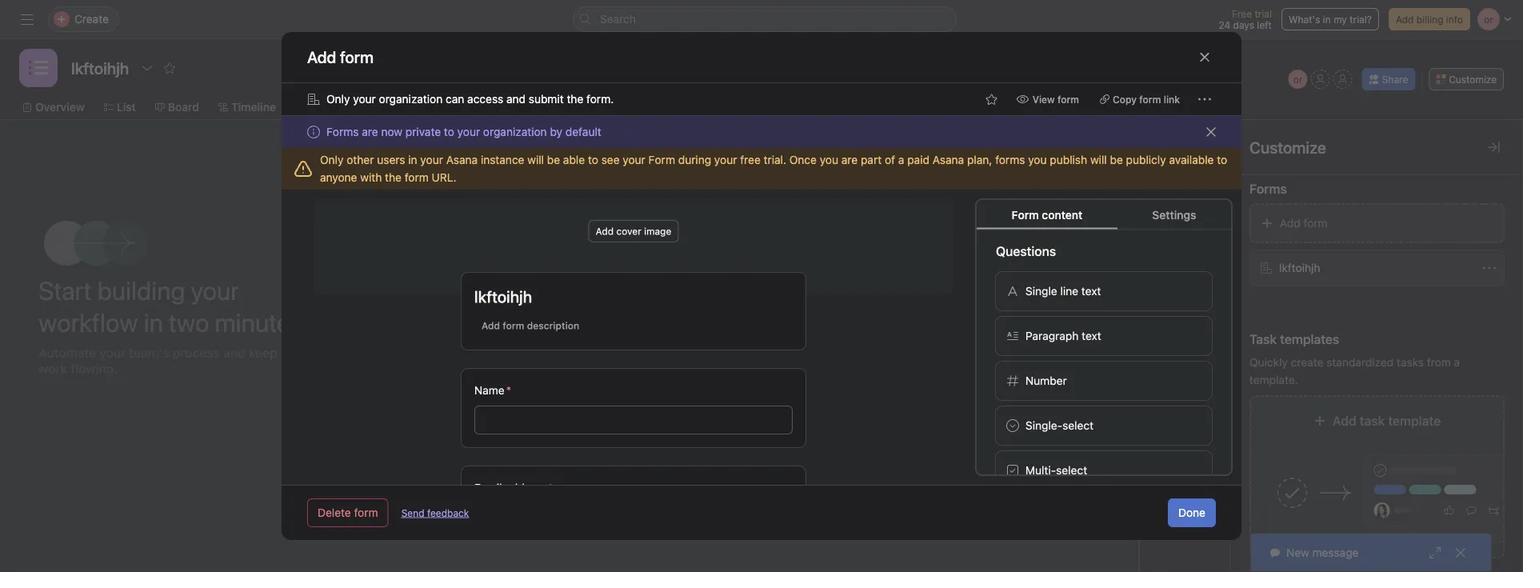 Task type: locate. For each thing, give the bounding box(es) containing it.
0 horizontal spatial and
[[223, 345, 245, 361]]

1 horizontal spatial section,
[[1162, 339, 1199, 351]]

task inside button
[[1126, 389, 1148, 403]]

to right the added on the left of the page
[[606, 236, 620, 255]]

1 section, from the left
[[835, 339, 872, 351]]

tasks left from
[[1397, 356, 1425, 369]]

2 when tasks move to this section, what should happen automatically? from the left
[[1046, 339, 1258, 365]]

when
[[720, 339, 746, 351], [1046, 339, 1073, 351]]

1 horizontal spatial should
[[1227, 339, 1258, 351]]

access
[[468, 92, 504, 106]]

you right once
[[820, 153, 839, 166]]

* right name
[[506, 384, 512, 397]]

add to starred image up board link
[[163, 62, 176, 74]]

move for khvjgfjh
[[1103, 339, 1127, 351]]

2 what from the left
[[1202, 339, 1224, 351]]

lkftoihjh
[[1280, 261, 1321, 275], [475, 287, 532, 306]]

when tasks move to this section, what should happen automatically? for khvjgfjh
[[1046, 339, 1258, 365]]

1 should from the left
[[900, 339, 931, 351]]

add inside button
[[596, 226, 614, 237]]

form up questions
[[1012, 208, 1039, 221]]

when down 1
[[720, 339, 746, 351]]

untitled
[[716, 264, 764, 279]]

copy
[[1113, 94, 1137, 105]]

lkftoihjh down this project?
[[475, 287, 532, 306]]

in up team's
[[144, 307, 163, 338]]

task templates
[[1163, 509, 1208, 535]]

info
[[1447, 14, 1464, 25]]

1 horizontal spatial task
[[1126, 389, 1148, 403]]

create
[[1292, 356, 1324, 369]]

0 horizontal spatial organization
[[379, 92, 443, 106]]

lkftoihjh button
[[1250, 250, 1505, 287]]

1 this from the left
[[816, 339, 833, 351]]

select down complete
[[1063, 419, 1094, 432]]

task
[[795, 298, 814, 309], [1126, 389, 1148, 403], [1360, 413, 1386, 429]]

1 horizontal spatial automatically?
[[1083, 354, 1151, 365]]

lkftoihjh down add form
[[1280, 261, 1321, 275]]

0 horizontal spatial task
[[795, 298, 814, 309]]

2 should from the left
[[1227, 339, 1258, 351]]

1 horizontal spatial what
[[1202, 339, 1224, 351]]

task down section
[[795, 298, 814, 309]]

only other users in your asana instance will be able to see your form during your free trial.  once you are part of a paid asana plan, forms you publish will be publicly available to anyone with the form url.
[[320, 153, 1228, 184]]

1 horizontal spatial forms
[[1250, 181, 1288, 196]]

form left "url."
[[405, 171, 429, 184]]

a right "of"
[[899, 153, 905, 166]]

only for only your organization can access and submit the form.
[[327, 92, 350, 106]]

select
[[1063, 419, 1094, 432], [1057, 463, 1088, 477]]

to down 0 incomplete tasks
[[1130, 339, 1139, 351]]

0 horizontal spatial in
[[144, 307, 163, 338]]

forms down calendar
[[327, 125, 359, 138]]

forms up add form
[[1250, 181, 1288, 196]]

settings
[[1153, 208, 1197, 221]]

form left during
[[649, 153, 675, 166]]

workflow link
[[375, 98, 437, 116]]

add form dialog
[[282, 32, 1242, 572]]

0 horizontal spatial lkftoihjh
[[475, 287, 532, 306]]

section, up the apps
[[1162, 339, 1199, 351]]

only inside 'only other users in your asana instance will be able to see your form during your free trial.  once you are part of a paid asana plan, forms you publish will be publicly available to anyone with the form url.'
[[320, 153, 344, 166]]

2 vertical spatial task
[[1360, 413, 1386, 429]]

0 vertical spatial and
[[507, 92, 526, 106]]

1 automatically? from the left
[[757, 354, 824, 365]]

1 vertical spatial task
[[1126, 389, 1148, 403]]

1 horizontal spatial be
[[1111, 153, 1124, 166]]

0 horizontal spatial move
[[776, 339, 801, 351]]

select for single-
[[1063, 419, 1094, 432]]

0 horizontal spatial forms
[[327, 125, 359, 138]]

free
[[1233, 8, 1253, 19]]

a right from
[[1455, 356, 1461, 369]]

0 vertical spatial *
[[506, 384, 512, 397]]

1 horizontal spatial when tasks move to this section, what should happen automatically?
[[1046, 339, 1258, 365]]

when tasks move to this section, what should happen automatically?
[[720, 339, 931, 365], [1046, 339, 1258, 365]]

when up 'number'
[[1046, 339, 1073, 351]]

0 horizontal spatial form
[[649, 153, 675, 166]]

automatically?
[[757, 354, 824, 365], [1083, 354, 1151, 365]]

1 when from the left
[[720, 339, 746, 351]]

1 vertical spatial the
[[385, 171, 402, 184]]

only up anyone
[[320, 153, 344, 166]]

are inside 'only other users in your asana instance will be able to see your form during your free trial.  once you are part of a paid asana plan, forms you publish will be publicly available to anyone with the form url.'
[[842, 153, 858, 166]]

2 horizontal spatial task
[[1360, 413, 1386, 429]]

dashboard
[[489, 100, 546, 114]]

1 horizontal spatial the
[[567, 92, 584, 106]]

add collaborators button
[[716, 426, 964, 466]]

collaborators
[[770, 439, 838, 452]]

move for untitled section
[[776, 339, 801, 351]]

0 horizontal spatial section,
[[835, 339, 872, 351]]

when tasks move to this section, what should happen automatically? up complete task button
[[1046, 339, 1258, 365]]

1 horizontal spatial will
[[1091, 153, 1107, 166]]

happen up set
[[720, 354, 754, 365]]

form
[[649, 153, 675, 166], [1012, 208, 1039, 221]]

your left the free
[[715, 153, 737, 166]]

should for untitled section
[[900, 339, 931, 351]]

tasks down 0 incomplete tasks
[[1075, 339, 1100, 351]]

1 vertical spatial and
[[223, 345, 245, 361]]

quickly
[[1250, 356, 1289, 369]]

and left submit
[[507, 92, 526, 106]]

0 horizontal spatial a
[[899, 153, 905, 166]]

paid
[[908, 153, 930, 166]]

0 vertical spatial are
[[362, 125, 378, 138]]

move down 1 incomplete task
[[776, 339, 801, 351]]

task left 'template'
[[1360, 413, 1386, 429]]

when for untitled section
[[720, 339, 746, 351]]

left
[[1258, 19, 1272, 30]]

tasks down 1 incomplete task
[[749, 339, 773, 351]]

1 vertical spatial a
[[1455, 356, 1461, 369]]

2 move from the left
[[1103, 339, 1127, 351]]

copy form link button
[[1093, 88, 1188, 110]]

what's
[[1289, 14, 1321, 25]]

asana right paid
[[933, 153, 965, 166]]

task for complete task
[[1126, 389, 1148, 403]]

tasks down khvjgfjh button
[[1124, 298, 1147, 309]]

what for khvjgfjh
[[1202, 339, 1224, 351]]

move
[[776, 339, 801, 351], [1103, 339, 1127, 351]]

1 vertical spatial only
[[320, 153, 344, 166]]

0 horizontal spatial incomplete
[[743, 298, 793, 309]]

0 horizontal spatial asana
[[446, 153, 478, 166]]

2 this from the left
[[1142, 339, 1159, 351]]

form right view
[[1058, 94, 1080, 105]]

task right complete
[[1126, 389, 1148, 403]]

0 vertical spatial in
[[1324, 14, 1332, 25]]

section, up set assignee button
[[835, 339, 872, 351]]

0 horizontal spatial are
[[362, 125, 378, 138]]

1 be from the left
[[547, 153, 560, 166]]

in inside 'only other users in your asana instance will be able to see your form during your free trial.  once you are part of a paid asana plan, forms you publish will be publicly available to anyone with the form url.'
[[408, 153, 417, 166]]

by
[[550, 125, 563, 138]]

* right address
[[548, 481, 553, 495]]

1 horizontal spatial customize
[[1450, 74, 1497, 85]]

1 horizontal spatial you
[[1029, 153, 1047, 166]]

untitled section button
[[716, 257, 964, 286]]

trial.
[[764, 153, 787, 166]]

form right delete in the bottom left of the page
[[354, 506, 378, 519]]

the down the users
[[385, 171, 402, 184]]

add to starred image
[[163, 62, 176, 74], [986, 93, 999, 106]]

paragraph
[[1026, 329, 1079, 342]]

form for view form
[[1058, 94, 1080, 105]]

task
[[1175, 509, 1196, 520]]

in right the users
[[408, 153, 417, 166]]

0 horizontal spatial when tasks move to this section, what should happen automatically?
[[720, 339, 931, 365]]

2 when from the left
[[1046, 339, 1073, 351]]

happen down paragraph text
[[1046, 354, 1081, 365]]

1 horizontal spatial when
[[1046, 339, 1073, 351]]

0 horizontal spatial this
[[816, 339, 833, 351]]

what up set assignee button
[[875, 339, 898, 351]]

what's in my trial?
[[1289, 14, 1373, 25]]

1 when tasks move to this section, what should happen automatically? from the left
[[720, 339, 931, 365]]

image
[[644, 226, 672, 237]]

add for add task template
[[1333, 413, 1357, 429]]

text up 0 incomplete tasks
[[1082, 284, 1102, 297]]

asana
[[446, 153, 478, 166], [933, 153, 965, 166]]

when tasks move to this section, what should happen automatically? for untitled section
[[720, 339, 931, 365]]

1 horizontal spatial happen
[[1046, 354, 1081, 365]]

automatically? up the assignee
[[757, 354, 824, 365]]

assignee
[[767, 389, 813, 403]]

set assignee button
[[716, 376, 964, 416]]

to right private
[[444, 125, 454, 138]]

1 vertical spatial customize
[[1250, 138, 1327, 156]]

this for untitled section
[[816, 339, 833, 351]]

customize down or
[[1250, 138, 1327, 156]]

multi-select
[[1026, 463, 1088, 477]]

1 horizontal spatial asana
[[933, 153, 965, 166]]

to left "an"
[[1097, 439, 1107, 452]]

add task template
[[1333, 413, 1442, 429]]

add inside button
[[1397, 14, 1415, 25]]

1 horizontal spatial move
[[1103, 339, 1127, 351]]

0 vertical spatial only
[[327, 92, 350, 106]]

1 vertical spatial *
[[548, 481, 553, 495]]

a
[[899, 153, 905, 166], [1455, 356, 1461, 369]]

0 horizontal spatial add to starred image
[[163, 62, 176, 74]]

2 horizontal spatial in
[[1324, 14, 1332, 25]]

are for forms are now private to your organization by default
[[362, 125, 378, 138]]

your up "url."
[[421, 153, 443, 166]]

1 horizontal spatial this
[[1142, 339, 1159, 351]]

lkftoihjh inside button
[[1280, 261, 1321, 275]]

1 vertical spatial lkftoihjh
[[475, 287, 532, 306]]

0 horizontal spatial automatically?
[[757, 354, 824, 365]]

1 incomplete task
[[736, 298, 814, 309]]

text down 0 incomplete tasks
[[1082, 329, 1102, 342]]

overview
[[35, 100, 85, 114]]

should
[[900, 339, 931, 351], [1227, 339, 1258, 351]]

0 horizontal spatial happen
[[720, 354, 754, 365]]

or button
[[1289, 70, 1308, 89]]

form inside "button"
[[503, 320, 525, 331]]

0 horizontal spatial the
[[385, 171, 402, 184]]

forms inside add form 'dialog'
[[327, 125, 359, 138]]

1 horizontal spatial are
[[444, 236, 467, 255]]

1 what from the left
[[875, 339, 898, 351]]

1 vertical spatial are
[[842, 153, 858, 166]]

0 horizontal spatial be
[[547, 153, 560, 166]]

forms for forms
[[1250, 181, 1288, 196]]

1 horizontal spatial in
[[408, 153, 417, 166]]

are right how
[[444, 236, 467, 255]]

add to starred image left view
[[986, 93, 999, 106]]

forms
[[996, 153, 1026, 166]]

delete form
[[318, 506, 378, 519]]

are left part
[[842, 153, 858, 166]]

0 horizontal spatial you
[[820, 153, 839, 166]]

work flowing.
[[38, 361, 118, 377]]

*
[[506, 384, 512, 397], [548, 481, 553, 495]]

dashboard link
[[476, 98, 546, 116]]

number
[[1026, 374, 1067, 387]]

your
[[353, 92, 376, 106], [458, 125, 480, 138], [421, 153, 443, 166], [623, 153, 646, 166], [715, 153, 737, 166], [191, 275, 239, 306], [99, 345, 126, 361]]

1 vertical spatial in
[[408, 153, 417, 166]]

organization up private
[[379, 92, 443, 106]]

1 horizontal spatial *
[[548, 481, 553, 495]]

add for add form description
[[482, 320, 500, 331]]

in inside start building your workflow in two minutes automate your team's process and keep work flowing.
[[144, 307, 163, 338]]

when for khvjgfjh
[[1046, 339, 1073, 351]]

2 asana from the left
[[933, 153, 965, 166]]

0 horizontal spatial when
[[720, 339, 746, 351]]

0 vertical spatial forms
[[327, 125, 359, 138]]

publish
[[1050, 153, 1088, 166]]

2 happen from the left
[[1046, 354, 1081, 365]]

forms for forms are now private to your organization by default
[[327, 125, 359, 138]]

template
[[1389, 413, 1442, 429]]

in left my
[[1324, 14, 1332, 25]]

only down add form
[[327, 92, 350, 106]]

1 incomplete from the left
[[743, 298, 793, 309]]

1 horizontal spatial add to starred image
[[986, 93, 999, 106]]

automatically? for khvjgfjh
[[1083, 354, 1151, 365]]

are left now
[[362, 125, 378, 138]]

customize down info on the right top of the page
[[1450, 74, 1497, 85]]

incomplete right 1
[[743, 298, 793, 309]]

are
[[362, 125, 378, 138], [842, 153, 858, 166], [444, 236, 467, 255]]

2 vertical spatial in
[[144, 307, 163, 338]]

2 automatically? from the left
[[1083, 354, 1151, 365]]

you right forms
[[1029, 153, 1047, 166]]

single
[[1026, 284, 1058, 297]]

organization down 'dashboard'
[[483, 125, 547, 138]]

1 horizontal spatial lkftoihjh
[[1280, 261, 1321, 275]]

0 vertical spatial select
[[1063, 419, 1094, 432]]

to inside how are tasks being added to this project?
[[606, 236, 620, 255]]

0 horizontal spatial what
[[875, 339, 898, 351]]

0 vertical spatial add to starred image
[[163, 62, 176, 74]]

incomplete down line
[[1071, 298, 1121, 309]]

this up set assignee button
[[816, 339, 833, 351]]

tasks up this project?
[[470, 236, 509, 255]]

1 horizontal spatial and
[[507, 92, 526, 106]]

forms
[[327, 125, 359, 138], [1250, 181, 1288, 196]]

new message
[[1287, 546, 1359, 559]]

expand new message image
[[1429, 547, 1442, 559]]

0 vertical spatial the
[[567, 92, 584, 106]]

being
[[512, 236, 553, 255]]

move down 0 incomplete tasks
[[1103, 339, 1127, 351]]

add inside "button"
[[1333, 413, 1357, 429]]

will right publish
[[1091, 153, 1107, 166]]

form left link
[[1140, 94, 1162, 105]]

this up complete task button
[[1142, 339, 1159, 351]]

and left keep
[[223, 345, 245, 361]]

will right instance
[[528, 153, 544, 166]]

1 happen from the left
[[720, 354, 754, 365]]

email address *
[[475, 481, 553, 495]]

board link
[[155, 98, 199, 116]]

2 incomplete from the left
[[1071, 298, 1121, 309]]

select down the single-select
[[1057, 463, 1088, 477]]

in inside button
[[1324, 14, 1332, 25]]

automatically? up complete task
[[1083, 354, 1151, 365]]

1 vertical spatial add to starred image
[[986, 93, 999, 106]]

default
[[566, 125, 602, 138]]

1 horizontal spatial a
[[1455, 356, 1461, 369]]

and inside start building your workflow in two minutes automate your team's process and keep work flowing.
[[223, 345, 245, 361]]

the
[[567, 92, 584, 106], [385, 171, 402, 184]]

this for khvjgfjh
[[1142, 339, 1159, 351]]

2 horizontal spatial are
[[842, 153, 858, 166]]

be left able
[[547, 153, 560, 166]]

1 horizontal spatial form
[[1012, 208, 1039, 221]]

form
[[1058, 94, 1080, 105], [1140, 94, 1162, 105], [405, 171, 429, 184], [1304, 216, 1328, 230], [503, 320, 525, 331], [354, 506, 378, 519]]

2 vertical spatial are
[[444, 236, 467, 255]]

0 horizontal spatial will
[[528, 153, 544, 166]]

customize
[[1450, 74, 1497, 85], [1250, 138, 1327, 156]]

0 horizontal spatial should
[[900, 339, 931, 351]]

2 section, from the left
[[1162, 339, 1199, 351]]

the left form.
[[567, 92, 584, 106]]

task inside "button"
[[1360, 413, 1386, 429]]

keep
[[249, 345, 277, 361]]

1 move from the left
[[776, 339, 801, 351]]

delete
[[318, 506, 351, 519]]

None text field
[[67, 54, 133, 82]]

0 vertical spatial a
[[899, 153, 905, 166]]

free
[[740, 153, 761, 166]]

close details image
[[1488, 141, 1501, 154]]

be left publicly
[[1111, 153, 1124, 166]]

form left 'description'
[[503, 320, 525, 331]]

0 vertical spatial form
[[649, 153, 675, 166]]

incomplete
[[743, 298, 793, 309], [1071, 298, 1121, 309]]

when tasks move to this section, what should happen automatically? up set assignee button
[[720, 339, 931, 365]]

forms are now private to your organization by default
[[327, 125, 602, 138]]

what up complete task button
[[1202, 339, 1224, 351]]

what for untitled section
[[875, 339, 898, 351]]

1 vertical spatial forms
[[1250, 181, 1288, 196]]

1 horizontal spatial incomplete
[[1071, 298, 1121, 309]]

team's
[[129, 345, 169, 361]]

submit
[[529, 92, 564, 106]]

0 vertical spatial lkftoihjh
[[1280, 261, 1321, 275]]

1 vertical spatial organization
[[483, 125, 547, 138]]

automate
[[38, 345, 96, 361]]

add
[[1397, 14, 1415, 25], [1281, 216, 1301, 230], [596, 226, 614, 237], [482, 320, 500, 331], [1333, 413, 1357, 429], [747, 439, 767, 452], [1073, 439, 1094, 452]]

your down add form
[[353, 92, 376, 106]]

add inside "button"
[[482, 320, 500, 331]]

0 vertical spatial customize
[[1450, 74, 1497, 85]]

workflow
[[38, 307, 138, 338]]

asana up "url."
[[446, 153, 478, 166]]

form for delete form
[[354, 506, 378, 519]]

form.
[[587, 92, 614, 106]]

form up lkftoihjh button
[[1304, 216, 1328, 230]]

1 vertical spatial select
[[1057, 463, 1088, 477]]

are inside how are tasks being added to this project?
[[444, 236, 467, 255]]



Task type: describe. For each thing, give the bounding box(es) containing it.
feedback
[[427, 507, 469, 519]]

done button
[[1168, 499, 1217, 527]]

board
[[168, 100, 199, 114]]

add form description
[[482, 320, 580, 331]]

description
[[527, 320, 580, 331]]

khvjgfjh
[[1043, 264, 1090, 279]]

share button
[[1363, 68, 1416, 90]]

are for how are tasks being added to this project?
[[444, 236, 467, 255]]

workflow
[[388, 100, 437, 114]]

automatically? for untitled section
[[757, 354, 824, 365]]

0 vertical spatial task
[[795, 298, 814, 309]]

more actions image
[[1199, 93, 1212, 106]]

add for add collaborators
[[747, 439, 767, 452]]

and inside add form 'dialog'
[[507, 92, 526, 106]]

only your organization can access and submit the form.
[[327, 92, 614, 106]]

khvjgfjh button
[[1043, 257, 1291, 286]]

complete task button
[[1043, 376, 1291, 416]]

from
[[1428, 356, 1452, 369]]

view form
[[1033, 94, 1080, 105]]

2 will from the left
[[1091, 153, 1107, 166]]

section, for untitled section
[[835, 339, 872, 351]]

now
[[381, 125, 403, 138]]

1 vertical spatial text
[[1082, 329, 1102, 342]]

section
[[1043, 240, 1078, 251]]

to down 1 incomplete task
[[804, 339, 813, 351]]

form for copy form link
[[1140, 94, 1162, 105]]

section, for khvjgfjh
[[1162, 339, 1199, 351]]

2 be from the left
[[1111, 153, 1124, 166]]

0 vertical spatial text
[[1082, 284, 1102, 297]]

delete form button
[[307, 499, 389, 527]]

0 vertical spatial organization
[[379, 92, 443, 106]]

form for add form description
[[503, 320, 525, 331]]

set
[[747, 389, 764, 403]]

3 fields
[[1169, 195, 1202, 206]]

project
[[1179, 439, 1216, 452]]

view form button
[[1010, 88, 1087, 110]]

task for add task template
[[1360, 413, 1386, 429]]

list
[[117, 100, 136, 114]]

incomplete for 1
[[743, 298, 793, 309]]

other
[[347, 153, 374, 166]]

0
[[1062, 298, 1068, 309]]

manually
[[423, 305, 469, 318]]

available
[[1170, 153, 1215, 166]]

users
[[377, 153, 405, 166]]

to left see
[[588, 153, 599, 166]]

or
[[1294, 74, 1303, 85]]

see
[[602, 153, 620, 166]]

add billing info
[[1397, 14, 1464, 25]]

template.
[[1250, 373, 1299, 387]]

trial?
[[1350, 14, 1373, 25]]

single-select
[[1026, 419, 1094, 432]]

add for add billing info
[[1397, 14, 1415, 25]]

list link
[[104, 98, 136, 116]]

tasks inside quickly create standardized tasks from a template.
[[1397, 356, 1425, 369]]

address
[[505, 481, 546, 495]]

form inside 'only other users in your asana instance will be able to see your form during your free trial.  once you are part of a paid asana plan, forms you publish will be publicly available to anyone with the form url.'
[[649, 153, 675, 166]]

should for khvjgfjh
[[1227, 339, 1258, 351]]

select for multi-
[[1057, 463, 1088, 477]]

3
[[1169, 195, 1175, 206]]

close image
[[1455, 547, 1468, 559]]

the inside 'only other users in your asana instance will be able to see your form during your free trial.  once you are part of a paid asana plan, forms you publish will be publicly available to anyone with the form url.'
[[385, 171, 402, 184]]

start building your workflow in two minutes automate your team's process and keep work flowing.
[[38, 275, 302, 377]]

plan,
[[968, 153, 993, 166]]

a inside 'only other users in your asana instance will be able to see your form during your free trial.  once you are part of a paid asana plan, forms you publish will be publicly available to anyone with the form url.'
[[899, 153, 905, 166]]

send feedback link
[[401, 506, 469, 520]]

timeline
[[231, 100, 276, 114]]

able
[[563, 153, 585, 166]]

close this dialog image
[[1199, 51, 1212, 64]]

name *
[[475, 384, 512, 397]]

search list box
[[573, 6, 957, 32]]

add cover image button
[[589, 220, 679, 243]]

what's in my trial? button
[[1282, 8, 1380, 30]]

happen for untitled section
[[720, 354, 754, 365]]

line
[[1061, 284, 1079, 297]]

this project?
[[469, 259, 558, 277]]

1 will from the left
[[528, 153, 544, 166]]

search
[[600, 12, 636, 26]]

customize inside dropdown button
[[1450, 74, 1497, 85]]

tasks inside how are tasks being added to this project?
[[470, 236, 509, 255]]

additional
[[1126, 439, 1176, 452]]

complete
[[1073, 389, 1123, 403]]

1 horizontal spatial organization
[[483, 125, 547, 138]]

messages
[[578, 100, 632, 114]]

1
[[736, 298, 740, 309]]

can
[[446, 92, 465, 106]]

your right see
[[623, 153, 646, 166]]

lkftoihjh inside add form 'dialog'
[[475, 287, 532, 306]]

an
[[1110, 439, 1123, 452]]

overview link
[[22, 98, 85, 116]]

happen for khvjgfjh
[[1046, 354, 1081, 365]]

single line text
[[1026, 284, 1102, 297]]

quickly create standardized tasks from a template.
[[1250, 356, 1461, 387]]

close image
[[1205, 126, 1218, 138]]

1 you from the left
[[820, 153, 839, 166]]

form for add form
[[1304, 216, 1328, 230]]

add cover image
[[596, 226, 672, 237]]

customize button
[[1430, 68, 1505, 90]]

view
[[1033, 94, 1055, 105]]

days
[[1234, 19, 1255, 30]]

billing
[[1417, 14, 1444, 25]]

add to an additional project button
[[1043, 426, 1291, 466]]

add for add to an additional project
[[1073, 439, 1094, 452]]

add task template button
[[1250, 395, 1506, 559]]

process
[[173, 345, 220, 361]]

incomplete for 0
[[1071, 298, 1121, 309]]

how are tasks being added to this project?
[[407, 236, 620, 277]]

to down close image
[[1218, 153, 1228, 166]]

share
[[1383, 74, 1409, 85]]

your up two minutes
[[191, 275, 239, 306]]

1 asana from the left
[[446, 153, 478, 166]]

your down only your organization can access and submit the form. at the left top of page
[[458, 125, 480, 138]]

search button
[[573, 6, 957, 32]]

add for add cover image
[[596, 226, 614, 237]]

free trial 24 days left
[[1219, 8, 1272, 30]]

your left team's
[[99, 345, 126, 361]]

form inside 'only other users in your asana instance will be able to see your form during your free trial.  once you are part of a paid asana plan, forms you publish will be publicly available to anyone with the form url.'
[[405, 171, 429, 184]]

0 horizontal spatial customize
[[1250, 138, 1327, 156]]

cover
[[617, 226, 642, 237]]

complete task
[[1073, 389, 1148, 403]]

paragraph text
[[1026, 329, 1102, 342]]

calendar
[[308, 100, 356, 114]]

0 horizontal spatial *
[[506, 384, 512, 397]]

1 vertical spatial form
[[1012, 208, 1039, 221]]

multi-
[[1026, 463, 1057, 477]]

0 incomplete tasks
[[1062, 298, 1147, 309]]

to inside button
[[1097, 439, 1107, 452]]

link
[[1164, 94, 1181, 105]]

email
[[475, 481, 502, 495]]

only for only other users in your asana instance will be able to see your form during your free trial.  once you are part of a paid asana plan, forms you publish will be publicly available to anyone with the form url.
[[320, 153, 344, 166]]

private
[[406, 125, 441, 138]]

add for add form
[[1281, 216, 1301, 230]]

list image
[[29, 58, 48, 78]]

a inside quickly create standardized tasks from a template.
[[1455, 356, 1461, 369]]

2 you from the left
[[1029, 153, 1047, 166]]

with
[[360, 171, 382, 184]]

add form
[[307, 48, 374, 66]]



Task type: vqa. For each thing, say whether or not it's contained in the screenshot.
leftmost this
yes



